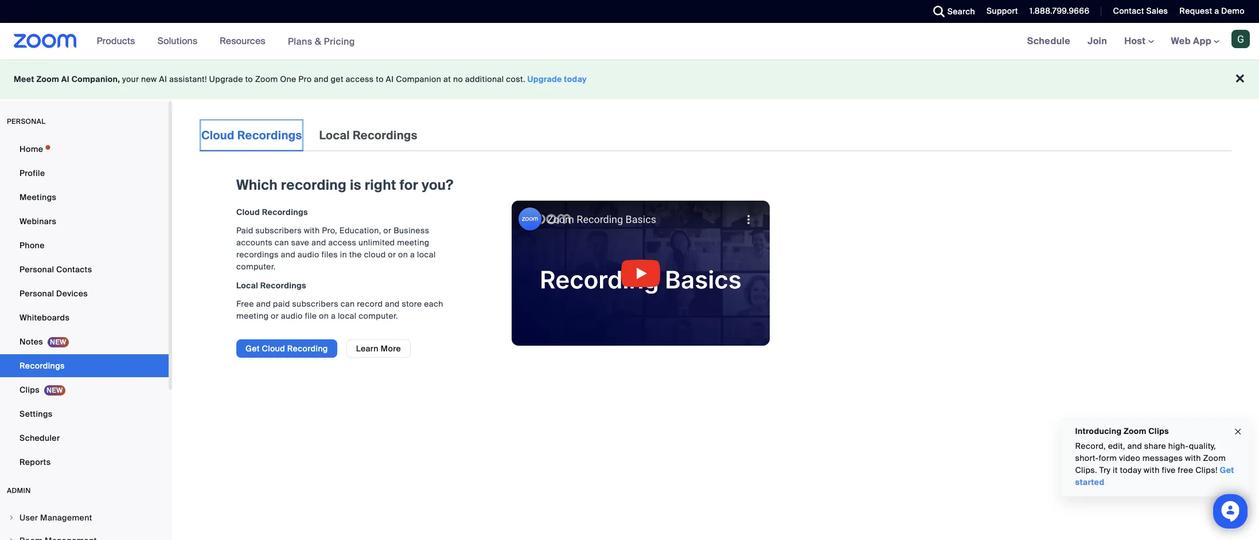 Task type: describe. For each thing, give the bounding box(es) containing it.
pricing
[[324, 35, 355, 47]]

at
[[444, 74, 451, 84]]

0 vertical spatial or
[[384, 226, 392, 236]]

right image
[[8, 515, 15, 522]]

get cloud recording
[[246, 344, 328, 354]]

solutions
[[157, 35, 197, 47]]

admin
[[7, 487, 31, 496]]

upgrade today link
[[528, 74, 587, 84]]

it
[[1113, 465, 1118, 476]]

cloud inside tab
[[201, 128, 235, 143]]

banner containing products
[[0, 23, 1260, 60]]

recordings up paid
[[260, 281, 306, 291]]

can inside paid subscribers with pro, education, or business accounts can save and access unlimited meeting recordings and audio files in the cloud or on a local computer.
[[275, 238, 289, 248]]

can inside free and paid subscribers can record and store each meeting or audio file on a local computer.
[[341, 299, 355, 309]]

whiteboards
[[20, 313, 70, 323]]

paid
[[236, 226, 253, 236]]

personal devices
[[20, 289, 88, 299]]

clips!
[[1196, 465, 1218, 476]]

in
[[340, 250, 347, 260]]

personal contacts link
[[0, 258, 169, 281]]

is
[[350, 176, 361, 194]]

messages
[[1143, 453, 1183, 464]]

meet zoom ai companion, your new ai assistant! upgrade to zoom one pro and get access to ai companion at no additional cost. upgrade today
[[14, 74, 587, 84]]

user
[[20, 513, 38, 523]]

0 horizontal spatial local recordings
[[236, 281, 306, 291]]

personal
[[7, 117, 46, 126]]

for
[[400, 176, 418, 194]]

and left the store
[[385, 299, 400, 309]]

pro
[[299, 74, 312, 84]]

contact sales
[[1113, 6, 1169, 16]]

accounts
[[236, 238, 273, 248]]

products button
[[97, 23, 140, 60]]

1 vertical spatial or
[[388, 250, 396, 260]]

schedule
[[1028, 35, 1071, 47]]

clips.
[[1075, 465, 1097, 476]]

access inside paid subscribers with pro, education, or business accounts can save and access unlimited meeting recordings and audio files in the cloud or on a local computer.
[[328, 238, 356, 248]]

you?
[[422, 176, 454, 194]]

support
[[987, 6, 1018, 16]]

unlimited
[[359, 238, 395, 248]]

0 vertical spatial a
[[1215, 6, 1220, 16]]

request a demo
[[1180, 6, 1245, 16]]

join link
[[1079, 23, 1116, 60]]

additional
[[465, 74, 504, 84]]

web
[[1172, 35, 1191, 47]]

personal contacts
[[20, 265, 92, 275]]

product information navigation
[[88, 23, 364, 60]]

your
[[122, 74, 139, 84]]

recordings up which
[[237, 128, 302, 143]]

video
[[1119, 453, 1141, 464]]

schedule link
[[1019, 23, 1079, 60]]

started
[[1075, 477, 1105, 488]]

search button
[[925, 0, 978, 23]]

resources
[[220, 35, 265, 47]]

cloud recordings tab
[[200, 119, 304, 151]]

edit,
[[1108, 441, 1125, 452]]

cloud
[[364, 250, 386, 260]]

local inside tab
[[319, 128, 350, 143]]

webinars link
[[0, 210, 169, 233]]

get for get started
[[1220, 465, 1235, 476]]

meetings navigation
[[1019, 23, 1260, 60]]

five
[[1162, 465, 1176, 476]]

webinars
[[20, 216, 56, 227]]

plans & pricing
[[288, 35, 355, 47]]

demo
[[1222, 6, 1245, 16]]

scheduler link
[[0, 427, 169, 450]]

web app button
[[1172, 35, 1220, 47]]

audio inside free and paid subscribers can record and store each meeting or audio file on a local computer.
[[281, 311, 303, 321]]

quality,
[[1189, 441, 1216, 452]]

plans
[[288, 35, 312, 47]]

1.888.799.9666
[[1030, 6, 1090, 16]]

meeting inside paid subscribers with pro, education, or business accounts can save and access unlimited meeting recordings and audio files in the cloud or on a local computer.
[[397, 238, 429, 248]]

record,
[[1075, 441, 1106, 452]]

personal for personal devices
[[20, 289, 54, 299]]

introducing zoom clips
[[1075, 426, 1169, 437]]

solutions button
[[157, 23, 203, 60]]

get cloud recording button
[[236, 340, 337, 358]]

resources button
[[220, 23, 271, 60]]

cloud inside button
[[262, 344, 285, 354]]

host
[[1125, 35, 1149, 47]]

right image
[[8, 538, 15, 541]]

one
[[280, 74, 296, 84]]

main content element
[[200, 119, 1232, 370]]

and inside meet zoom ai companion, footer
[[314, 74, 329, 84]]

contacts
[[56, 265, 92, 275]]

phone
[[20, 240, 45, 251]]

tabs of recording tab list
[[200, 119, 419, 151]]

home
[[20, 144, 43, 154]]

and left paid
[[256, 299, 271, 309]]

personal menu menu
[[0, 138, 169, 475]]

get started
[[1075, 465, 1235, 488]]

on inside paid subscribers with pro, education, or business accounts can save and access unlimited meeting recordings and audio files in the cloud or on a local computer.
[[398, 250, 408, 260]]

recordings
[[236, 250, 279, 260]]

education,
[[340, 226, 381, 236]]

products
[[97, 35, 135, 47]]

on inside free and paid subscribers can record and store each meeting or audio file on a local computer.
[[319, 311, 329, 321]]

user management menu item
[[0, 507, 169, 529]]

2 to from the left
[[376, 74, 384, 84]]

try
[[1100, 465, 1111, 476]]

companion
[[396, 74, 441, 84]]

1 to from the left
[[245, 74, 253, 84]]

clips link
[[0, 379, 169, 402]]

notes
[[20, 337, 43, 347]]

whiteboards link
[[0, 306, 169, 329]]

clips inside the personal menu menu
[[20, 385, 40, 395]]

save
[[291, 238, 309, 248]]

paid
[[273, 299, 290, 309]]

learn more button
[[346, 340, 411, 358]]



Task type: locate. For each thing, give the bounding box(es) containing it.
1 horizontal spatial get
[[1220, 465, 1235, 476]]

recordings down notes
[[20, 361, 65, 371]]

0 horizontal spatial ai
[[61, 74, 69, 84]]

0 horizontal spatial upgrade
[[209, 74, 243, 84]]

2 vertical spatial cloud
[[262, 344, 285, 354]]

subscribers
[[256, 226, 302, 236], [292, 299, 339, 309]]

recordings inside the personal menu menu
[[20, 361, 65, 371]]

&
[[315, 35, 322, 47]]

0 horizontal spatial local
[[236, 281, 258, 291]]

0 vertical spatial audio
[[298, 250, 319, 260]]

learn more
[[356, 344, 401, 354]]

recording
[[287, 344, 328, 354]]

with up save
[[304, 226, 320, 236]]

or inside free and paid subscribers can record and store each meeting or audio file on a local computer.
[[271, 311, 279, 321]]

1 vertical spatial a
[[410, 250, 415, 260]]

paid subscribers with pro, education, or business accounts can save and access unlimited meeting recordings and audio files in the cloud or on a local computer.
[[236, 226, 436, 272]]

today inside meet zoom ai companion, footer
[[564, 74, 587, 84]]

meeting
[[397, 238, 429, 248], [236, 311, 269, 321]]

subscribers inside free and paid subscribers can record and store each meeting or audio file on a local computer.
[[292, 299, 339, 309]]

upgrade right cost.
[[528, 74, 562, 84]]

recordings up save
[[262, 207, 308, 217]]

1 horizontal spatial ai
[[159, 74, 167, 84]]

1 personal from the top
[[20, 265, 54, 275]]

1 upgrade from the left
[[209, 74, 243, 84]]

subscribers up 'file'
[[292, 299, 339, 309]]

business
[[394, 226, 430, 236]]

cloud recordings down which
[[236, 207, 308, 217]]

meetings link
[[0, 186, 169, 209]]

local recordings
[[319, 128, 418, 143], [236, 281, 306, 291]]

1 vertical spatial with
[[1185, 453, 1201, 464]]

recordings link
[[0, 355, 169, 378]]

0 horizontal spatial get
[[246, 344, 260, 354]]

0 vertical spatial local recordings
[[319, 128, 418, 143]]

zoom logo image
[[14, 34, 77, 48]]

share
[[1144, 441, 1166, 452]]

profile
[[20, 168, 45, 178]]

with up free
[[1185, 453, 1201, 464]]

0 vertical spatial cloud
[[201, 128, 235, 143]]

1 vertical spatial on
[[319, 311, 329, 321]]

meeting down business
[[397, 238, 429, 248]]

subscribers inside paid subscribers with pro, education, or business accounts can save and access unlimited meeting recordings and audio files in the cloud or on a local computer.
[[256, 226, 302, 236]]

contact sales link
[[1105, 0, 1171, 23], [1113, 6, 1169, 16]]

which recording is right for you?
[[236, 176, 454, 194]]

2 horizontal spatial with
[[1185, 453, 1201, 464]]

audio down paid
[[281, 311, 303, 321]]

a inside free and paid subscribers can record and store each meeting or audio file on a local computer.
[[331, 311, 336, 321]]

subscribers up save
[[256, 226, 302, 236]]

0 vertical spatial can
[[275, 238, 289, 248]]

access
[[346, 74, 374, 84], [328, 238, 356, 248]]

computer. down record
[[359, 311, 398, 321]]

0 horizontal spatial clips
[[20, 385, 40, 395]]

with
[[304, 226, 320, 236], [1185, 453, 1201, 464], [1144, 465, 1160, 476]]

a
[[1215, 6, 1220, 16], [410, 250, 415, 260], [331, 311, 336, 321]]

record, edit, and share high-quality, short-form video messages with zoom clips. try it today with five free clips!
[[1075, 441, 1226, 476]]

zoom up clips!
[[1203, 453, 1226, 464]]

app
[[1194, 35, 1212, 47]]

request a demo link
[[1171, 0, 1260, 23], [1180, 6, 1245, 16]]

1 vertical spatial access
[[328, 238, 356, 248]]

file
[[305, 311, 317, 321]]

which
[[236, 176, 278, 194]]

clips
[[20, 385, 40, 395], [1149, 426, 1169, 437]]

1 vertical spatial clips
[[1149, 426, 1169, 437]]

recording
[[281, 176, 347, 194]]

local recordings up right
[[319, 128, 418, 143]]

0 horizontal spatial computer.
[[236, 262, 276, 272]]

meeting down free
[[236, 311, 269, 321]]

local inside free and paid subscribers can record and store each meeting or audio file on a local computer.
[[338, 311, 357, 321]]

0 horizontal spatial a
[[331, 311, 336, 321]]

or right cloud
[[388, 250, 396, 260]]

personal down phone at top
[[20, 265, 54, 275]]

1 horizontal spatial a
[[410, 250, 415, 260]]

pro,
[[322, 226, 337, 236]]

a inside paid subscribers with pro, education, or business accounts can save and access unlimited meeting recordings and audio files in the cloud or on a local computer.
[[410, 250, 415, 260]]

1 vertical spatial computer.
[[359, 311, 398, 321]]

0 horizontal spatial meeting
[[236, 311, 269, 321]]

0 vertical spatial personal
[[20, 265, 54, 275]]

short-
[[1075, 453, 1099, 464]]

more
[[381, 344, 401, 354]]

2 vertical spatial a
[[331, 311, 336, 321]]

0 vertical spatial local
[[319, 128, 350, 143]]

1 vertical spatial today
[[1120, 465, 1142, 476]]

1 horizontal spatial with
[[1144, 465, 1160, 476]]

and down save
[[281, 250, 296, 260]]

new
[[141, 74, 157, 84]]

2 ai from the left
[[159, 74, 167, 84]]

0 vertical spatial access
[[346, 74, 374, 84]]

0 horizontal spatial to
[[245, 74, 253, 84]]

local
[[417, 250, 436, 260], [338, 311, 357, 321]]

a down business
[[410, 250, 415, 260]]

admin menu menu
[[0, 507, 169, 541]]

1 horizontal spatial meeting
[[397, 238, 429, 248]]

to left companion
[[376, 74, 384, 84]]

profile link
[[0, 162, 169, 185]]

zoom inside record, edit, and share high-quality, short-form video messages with zoom clips. try it today with five free clips!
[[1203, 453, 1226, 464]]

support link
[[978, 0, 1021, 23], [987, 6, 1018, 16]]

to down resources dropdown button
[[245, 74, 253, 84]]

can left record
[[341, 299, 355, 309]]

1 vertical spatial local recordings
[[236, 281, 306, 291]]

audio down save
[[298, 250, 319, 260]]

1 horizontal spatial cloud
[[236, 207, 260, 217]]

get started link
[[1075, 465, 1235, 488]]

1 vertical spatial local
[[338, 311, 357, 321]]

1 horizontal spatial upgrade
[[528, 74, 562, 84]]

1 horizontal spatial computer.
[[359, 311, 398, 321]]

on down business
[[398, 250, 408, 260]]

1 horizontal spatial can
[[341, 299, 355, 309]]

cost.
[[506, 74, 526, 84]]

local recordings tab
[[318, 119, 419, 151]]

recordings
[[237, 128, 302, 143], [353, 128, 418, 143], [262, 207, 308, 217], [260, 281, 306, 291], [20, 361, 65, 371]]

personal up "whiteboards"
[[20, 289, 54, 299]]

0 vertical spatial on
[[398, 250, 408, 260]]

zoom right meet
[[36, 74, 59, 84]]

0 horizontal spatial on
[[319, 311, 329, 321]]

audio inside paid subscribers with pro, education, or business accounts can save and access unlimited meeting recordings and audio files in the cloud or on a local computer.
[[298, 250, 319, 260]]

0 vertical spatial subscribers
[[256, 226, 302, 236]]

1 ai from the left
[[61, 74, 69, 84]]

right
[[365, 176, 396, 194]]

can
[[275, 238, 289, 248], [341, 299, 355, 309]]

cloud recordings up which
[[201, 128, 302, 143]]

on right 'file'
[[319, 311, 329, 321]]

ai left companion,
[[61, 74, 69, 84]]

profile picture image
[[1232, 30, 1250, 48]]

1 horizontal spatial local
[[319, 128, 350, 143]]

0 horizontal spatial today
[[564, 74, 587, 84]]

get
[[246, 344, 260, 354], [1220, 465, 1235, 476]]

zoom left one
[[255, 74, 278, 84]]

1 horizontal spatial local
[[417, 250, 436, 260]]

computer.
[[236, 262, 276, 272], [359, 311, 398, 321]]

clips up share
[[1149, 426, 1169, 437]]

local down business
[[417, 250, 436, 260]]

form
[[1099, 453, 1117, 464]]

upgrade down product information navigation
[[209, 74, 243, 84]]

1 vertical spatial personal
[[20, 289, 54, 299]]

0 vertical spatial get
[[246, 344, 260, 354]]

0 vertical spatial meeting
[[397, 238, 429, 248]]

local up free
[[236, 281, 258, 291]]

0 vertical spatial local
[[417, 250, 436, 260]]

local recordings inside local recordings tab
[[319, 128, 418, 143]]

and down 'pro,' on the left top of page
[[312, 238, 326, 248]]

meet zoom ai companion, footer
[[0, 60, 1260, 99]]

join
[[1088, 35, 1108, 47]]

clips up "settings"
[[20, 385, 40, 395]]

the
[[349, 250, 362, 260]]

get for get cloud recording
[[246, 344, 260, 354]]

1 horizontal spatial today
[[1120, 465, 1142, 476]]

get down free
[[246, 344, 260, 354]]

1 horizontal spatial to
[[376, 74, 384, 84]]

zoom up the edit,
[[1124, 426, 1147, 437]]

computer. inside paid subscribers with pro, education, or business accounts can save and access unlimited meeting recordings and audio files in the cloud or on a local computer.
[[236, 262, 276, 272]]

access inside meet zoom ai companion, footer
[[346, 74, 374, 84]]

devices
[[56, 289, 88, 299]]

get inside get cloud recording button
[[246, 344, 260, 354]]

or up unlimited
[[384, 226, 392, 236]]

local recordings up paid
[[236, 281, 306, 291]]

1 vertical spatial local
[[236, 281, 258, 291]]

2 horizontal spatial ai
[[386, 74, 394, 84]]

1 vertical spatial subscribers
[[292, 299, 339, 309]]

settings
[[20, 409, 53, 419]]

0 horizontal spatial can
[[275, 238, 289, 248]]

get inside get started
[[1220, 465, 1235, 476]]

2 vertical spatial or
[[271, 311, 279, 321]]

1 horizontal spatial local recordings
[[319, 128, 418, 143]]

no
[[453, 74, 463, 84]]

phone link
[[0, 234, 169, 257]]

menu item
[[0, 530, 169, 541]]

local up the which recording is right for you? on the left of page
[[319, 128, 350, 143]]

cloud
[[201, 128, 235, 143], [236, 207, 260, 217], [262, 344, 285, 354]]

0 vertical spatial computer.
[[236, 262, 276, 272]]

access up in
[[328, 238, 356, 248]]

reports link
[[0, 451, 169, 474]]

search
[[948, 6, 976, 17]]

1 vertical spatial cloud recordings
[[236, 207, 308, 217]]

2 horizontal spatial a
[[1215, 6, 1220, 16]]

home link
[[0, 138, 169, 161]]

3 ai from the left
[[386, 74, 394, 84]]

or down paid
[[271, 311, 279, 321]]

recordings up right
[[353, 128, 418, 143]]

local right 'file'
[[338, 311, 357, 321]]

banner
[[0, 23, 1260, 60]]

meeting inside free and paid subscribers can record and store each meeting or audio file on a local computer.
[[236, 311, 269, 321]]

can left save
[[275, 238, 289, 248]]

0 horizontal spatial with
[[304, 226, 320, 236]]

0 vertical spatial clips
[[20, 385, 40, 395]]

0 vertical spatial cloud recordings
[[201, 128, 302, 143]]

notes link
[[0, 331, 169, 353]]

a left demo on the top of page
[[1215, 6, 1220, 16]]

personal for personal contacts
[[20, 265, 54, 275]]

1 vertical spatial can
[[341, 299, 355, 309]]

assistant!
[[169, 74, 207, 84]]

and
[[314, 74, 329, 84], [312, 238, 326, 248], [281, 250, 296, 260], [256, 299, 271, 309], [385, 299, 400, 309], [1128, 441, 1142, 452]]

0 horizontal spatial local
[[338, 311, 357, 321]]

0 vertical spatial today
[[564, 74, 587, 84]]

2 horizontal spatial cloud
[[262, 344, 285, 354]]

1 vertical spatial cloud
[[236, 207, 260, 217]]

with inside paid subscribers with pro, education, or business accounts can save and access unlimited meeting recordings and audio files in the cloud or on a local computer.
[[304, 226, 320, 236]]

0 vertical spatial with
[[304, 226, 320, 236]]

access right the get
[[346, 74, 374, 84]]

today
[[564, 74, 587, 84], [1120, 465, 1142, 476]]

ai left companion
[[386, 74, 394, 84]]

scheduler
[[20, 433, 60, 444]]

on
[[398, 250, 408, 260], [319, 311, 329, 321]]

zoom
[[36, 74, 59, 84], [255, 74, 278, 84], [1124, 426, 1147, 437], [1203, 453, 1226, 464]]

ai right new
[[159, 74, 167, 84]]

management
[[40, 513, 92, 523]]

2 vertical spatial with
[[1144, 465, 1160, 476]]

computer. inside free and paid subscribers can record and store each meeting or audio file on a local computer.
[[359, 311, 398, 321]]

1 vertical spatial meeting
[[236, 311, 269, 321]]

get right clips!
[[1220, 465, 1235, 476]]

1 vertical spatial get
[[1220, 465, 1235, 476]]

meet
[[14, 74, 34, 84]]

cloud recordings inside tab
[[201, 128, 302, 143]]

2 personal from the top
[[20, 289, 54, 299]]

1 horizontal spatial clips
[[1149, 426, 1169, 437]]

computer. down recordings
[[236, 262, 276, 272]]

a right 'file'
[[331, 311, 336, 321]]

local inside paid subscribers with pro, education, or business accounts can save and access unlimited meeting recordings and audio files in the cloud or on a local computer.
[[417, 250, 436, 260]]

0 horizontal spatial cloud
[[201, 128, 235, 143]]

free
[[1178, 465, 1194, 476]]

1 vertical spatial audio
[[281, 311, 303, 321]]

with down messages
[[1144, 465, 1160, 476]]

1 horizontal spatial on
[[398, 250, 408, 260]]

user management
[[20, 513, 92, 523]]

today inside record, edit, and share high-quality, short-form video messages with zoom clips. try it today with five free clips!
[[1120, 465, 1142, 476]]

2 upgrade from the left
[[528, 74, 562, 84]]

and left the get
[[314, 74, 329, 84]]

each
[[424, 299, 443, 309]]

personal devices link
[[0, 282, 169, 305]]

close image
[[1234, 426, 1243, 439]]

and up video
[[1128, 441, 1142, 452]]

contact
[[1113, 6, 1145, 16]]

and inside record, edit, and share high-quality, short-form video messages with zoom clips. try it today with five free clips!
[[1128, 441, 1142, 452]]

files
[[322, 250, 338, 260]]



Task type: vqa. For each thing, say whether or not it's contained in the screenshot.
Open chat icon
no



